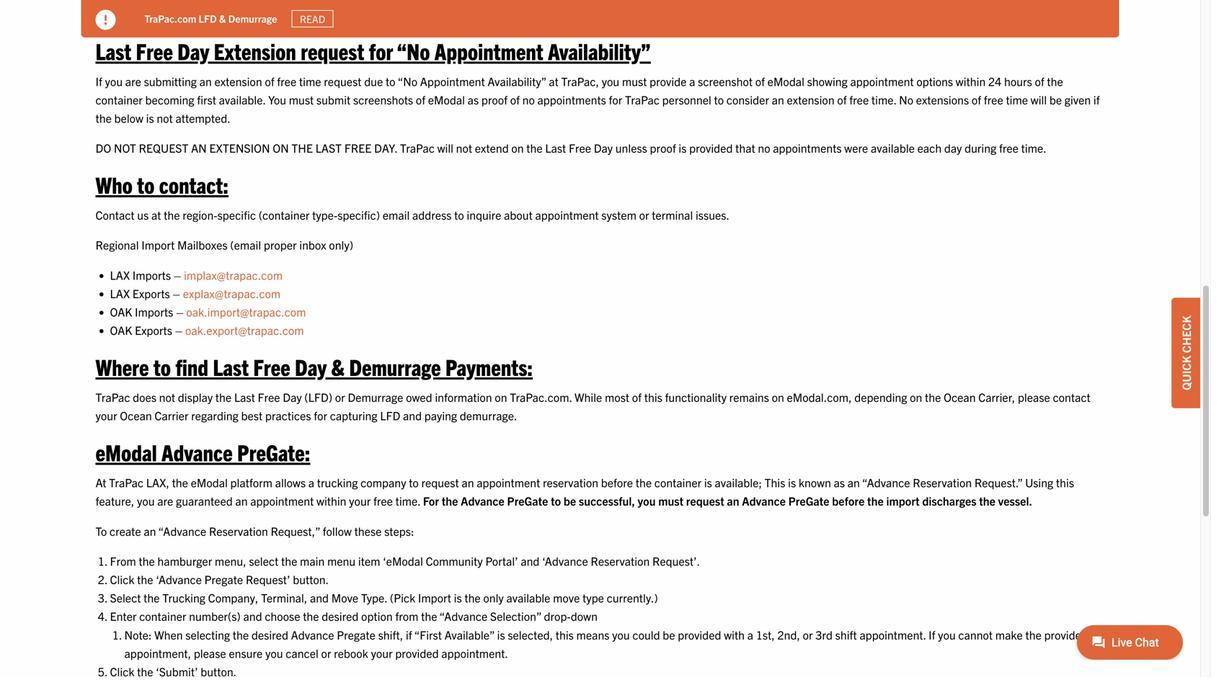 Task type: locate. For each thing, give the bounding box(es) containing it.
no right "that"
[[758, 141, 771, 155]]

appointments
[[538, 92, 606, 107], [773, 141, 842, 155]]

0 vertical spatial &
[[219, 12, 226, 25]]

0 vertical spatial will
[[1031, 92, 1047, 107]]

is down personnel
[[679, 141, 687, 155]]

1 vertical spatial lfd
[[380, 409, 401, 423]]

0 vertical spatial be
[[1050, 92, 1063, 107]]

no inside 'if you are submitting an extension of free time request due to "no appointment availability" at trapac, you must provide a screenshot of emodal showing appointment options within 24 hours of the container becoming first available. you must submit screenshots of emodal as proof of no appointments for trapac personnel to consider an extension of free time. no extensions of free time will be given if the below is not attempted.'
[[523, 92, 535, 107]]

is
[[146, 111, 154, 125], [679, 141, 687, 155], [705, 476, 712, 490], [788, 476, 796, 490], [454, 591, 462, 606], [497, 628, 505, 642]]

or right system
[[639, 208, 650, 222]]

not
[[157, 111, 173, 125], [456, 141, 472, 155], [159, 390, 175, 405]]

only)
[[329, 238, 353, 252]]

your down 'where' at the bottom of the page
[[96, 409, 117, 423]]

request up the for
[[422, 476, 459, 490]]

1 horizontal spatial available
[[871, 141, 915, 155]]

"advance up import
[[863, 476, 911, 490]]

0 vertical spatial 'advance
[[542, 554, 588, 569]]

before
[[601, 476, 633, 490], [833, 494, 865, 509]]

free left 'no'
[[850, 92, 869, 107]]

oak.import@trapac.com link
[[186, 305, 309, 319]]

available.
[[219, 92, 266, 107]]

2 horizontal spatial time.
[[1022, 141, 1047, 155]]

trapac inside the at trapac lax, the emodal platform allows a trucking company to request an appointment reservation before the container is available; this is known as an "advance reservation request." using this feature, you are guaranteed an appointment within your free time.
[[109, 476, 144, 490]]

desired down move
[[322, 610, 359, 624]]

appointment.
[[860, 628, 926, 642], [442, 647, 508, 661]]

please inside trapac does not display the last free day (lfd) or demurrage owed information on trapac.com. while most of this functionality remains on emodal.com, depending on the ocean carrier, please contact your ocean carrier regarding best practices for capturing lfd and paying demurrage.
[[1018, 390, 1051, 405]]

you
[[268, 92, 286, 107]]

lax imports – implax@trapac.com lax exports – explax@trapac.com oak imports – oak.import@trapac.com oak exports – oak.export@trapac.com
[[110, 268, 309, 338]]

1 horizontal spatial before
[[833, 494, 865, 509]]

2 lax from the top
[[110, 286, 130, 301]]

desired
[[322, 610, 359, 624], [252, 628, 288, 642]]

2 vertical spatial "advance
[[440, 610, 488, 624]]

1 vertical spatial no
[[758, 141, 771, 155]]

when
[[154, 628, 183, 642]]

day left unless
[[594, 141, 613, 155]]

0 vertical spatial time.
[[872, 92, 897, 107]]

trapac down provide
[[625, 92, 660, 107]]

to create an "advance reservation request," follow these steps:
[[96, 524, 414, 539]]

means
[[577, 628, 610, 642]]

last
[[96, 36, 131, 64], [545, 141, 566, 155], [213, 353, 249, 381], [234, 390, 255, 405]]

time down hours
[[1006, 92, 1029, 107]]

1 vertical spatial oak
[[110, 323, 132, 338]]

imports down regional
[[133, 268, 171, 282]]

attempted.
[[176, 111, 231, 125]]

0 horizontal spatial if
[[406, 628, 412, 642]]

extension
[[214, 36, 296, 64]]

1 lax from the top
[[110, 268, 130, 282]]

0 vertical spatial at
[[549, 74, 559, 88]]

0 vertical spatial a
[[690, 74, 696, 88]]

as
[[468, 92, 479, 107], [834, 476, 845, 490]]

most
[[605, 390, 630, 405]]

on right remains
[[772, 390, 785, 405]]

a left 1st,
[[748, 628, 754, 642]]

a inside the at trapac lax, the emodal platform allows a trucking company to request an appointment reservation before the container is available; this is known as an "advance reservation request." using this feature, you are guaranteed an appointment within your free time.
[[309, 476, 315, 490]]

a right allows
[[309, 476, 315, 490]]

screenshot
[[698, 74, 753, 88]]

1 horizontal spatial lfd
[[380, 409, 401, 423]]

1 vertical spatial import
[[418, 591, 451, 606]]

ocean down does
[[120, 409, 152, 423]]

create
[[110, 524, 141, 539]]

0 horizontal spatial lfd
[[199, 12, 217, 25]]

advance down this
[[742, 494, 786, 509]]

1 vertical spatial time.
[[1022, 141, 1047, 155]]

1 horizontal spatial time.
[[872, 92, 897, 107]]

known
[[799, 476, 832, 490]]

demurrage up owed
[[349, 353, 441, 381]]

if down "solid" image
[[96, 74, 102, 88]]

availability" inside 'if you are submitting an extension of free time request due to "no appointment availability" at trapac, you must provide a screenshot of emodal showing appointment options within 24 hours of the container becoming first available. you must submit screenshots of emodal as proof of no appointments for trapac personnel to consider an extension of free time. no extensions of free time will be given if the below is not attempted.'
[[488, 74, 546, 88]]

import inside from the hamburger menu, select the main menu item 'emodal community portal' and 'advance reservation request'. click the 'advance pregate request' button. select the trucking company, terminal, and move type. (pick import is the only available move type currently.) enter container number(s) and choose the desired option from the "advance selection" drop-down note: when selecting the desired advance pregate shift, if "first available" is selected, this means you could be provided with a 1st, 2nd, or 3rd shift appointment. if you cannot make the provided appointment, please ensure you cancel or rebook your provided appointment.
[[418, 591, 451, 606]]

no up do not request an extension on the last free day. trapac will not extend on the last free day unless proof is provided that no appointments were available each day during free time.
[[523, 92, 535, 107]]

pregate up rebook
[[337, 628, 376, 642]]

for inside 'if you are submitting an extension of free time request due to "no appointment availability" at trapac, you must provide a screenshot of emodal showing appointment options within 24 hours of the container becoming first available. you must submit screenshots of emodal as proof of no appointments for trapac personnel to consider an extension of free time. no extensions of free time will be given if the below is not attempted.'
[[609, 92, 623, 107]]

2 vertical spatial a
[[748, 628, 754, 642]]

1 horizontal spatial time
[[1006, 92, 1029, 107]]

must left provide
[[622, 74, 647, 88]]

lfd right "capturing"
[[380, 409, 401, 423]]

0 vertical spatial lfd
[[199, 12, 217, 25]]

lfd
[[199, 12, 217, 25], [380, 409, 401, 423]]

container up for the advance pregate to be successful, you must request an advance pregate before the import discharges the vessel.
[[655, 476, 702, 490]]

0 horizontal spatial proof
[[482, 92, 508, 107]]

0 horizontal spatial availability"
[[488, 74, 546, 88]]

appointment. right shift
[[860, 628, 926, 642]]

time. right during
[[1022, 141, 1047, 155]]

time. left 'no'
[[872, 92, 897, 107]]

shift
[[836, 628, 857, 642]]

0 vertical spatial are
[[125, 74, 141, 88]]

'emodal
[[383, 554, 423, 569]]

available
[[871, 141, 915, 155], [507, 591, 551, 606]]

2nd,
[[778, 628, 801, 642]]

1 vertical spatial before
[[833, 494, 865, 509]]

an up first
[[200, 74, 212, 88]]

"advance
[[863, 476, 911, 490], [158, 524, 206, 539], [440, 610, 488, 624]]

demurrage inside trapac does not display the last free day (lfd) or demurrage owed information on trapac.com. while most of this functionality remains on emodal.com, depending on the ocean carrier, please contact your ocean carrier regarding best practices for capturing lfd and paying demurrage.
[[348, 390, 403, 405]]

free down 24
[[984, 92, 1004, 107]]

cannot
[[959, 628, 993, 642]]

on
[[512, 141, 524, 155], [495, 390, 507, 405], [772, 390, 785, 405], [910, 390, 923, 405]]

to up the us
[[137, 170, 155, 198]]

1 horizontal spatial appointments
[[773, 141, 842, 155]]

1 horizontal spatial please
[[1018, 390, 1051, 405]]

0 horizontal spatial time
[[299, 74, 321, 88]]

not left extend
[[456, 141, 472, 155]]

1 vertical spatial please
[[194, 647, 226, 661]]

if inside 'if you are submitting an extension of free time request due to "no appointment availability" at trapac, you must provide a screenshot of emodal showing appointment options within 24 hours of the container becoming first available. you must submit screenshots of emodal as proof of no appointments for trapac personnel to consider an extension of free time. no extensions of free time will be given if the below is not attempted.'
[[1094, 92, 1100, 107]]

reservation up currently.)
[[591, 554, 650, 569]]

1 vertical spatial appointment.
[[442, 647, 508, 661]]

before up successful,
[[601, 476, 633, 490]]

trapac.com
[[145, 12, 196, 25]]

and inside trapac does not display the last free day (lfd) or demurrage owed information on trapac.com. while most of this functionality remains on emodal.com, depending on the ocean carrier, please contact your ocean carrier regarding best practices for capturing lfd and paying demurrage.
[[403, 409, 422, 423]]

if right given
[[1094, 92, 1100, 107]]

import
[[887, 494, 920, 509]]

during
[[965, 141, 997, 155]]

0 vertical spatial oak
[[110, 305, 132, 319]]

from
[[396, 610, 419, 624]]

and down button.
[[310, 591, 329, 606]]

2 horizontal spatial this
[[1057, 476, 1075, 490]]

at right the us
[[151, 208, 161, 222]]

1 vertical spatial availability"
[[488, 74, 546, 88]]

as right known
[[834, 476, 845, 490]]

1 vertical spatial extension
[[787, 92, 835, 107]]

reservation inside the at trapac lax, the emodal platform allows a trucking company to request an appointment reservation before the container is available; this is known as an "advance reservation request." using this feature, you are guaranteed an appointment within your free time.
[[913, 476, 972, 490]]

proof
[[482, 92, 508, 107], [650, 141, 676, 155]]

please down selecting
[[194, 647, 226, 661]]

you left cannot
[[938, 628, 956, 642]]

0 horizontal spatial before
[[601, 476, 633, 490]]

"no inside 'if you are submitting an extension of free time request due to "no appointment availability" at trapac, you must provide a screenshot of emodal showing appointment options within 24 hours of the container becoming first available. you must submit screenshots of emodal as proof of no appointments for trapac personnel to consider an extension of free time. no extensions of free time will be given if the below is not attempted.'
[[398, 74, 418, 88]]

extension
[[215, 74, 262, 88], [787, 92, 835, 107]]

emodal inside the at trapac lax, the emodal platform allows a trucking company to request an appointment reservation before the container is available; this is known as an "advance reservation request." using this feature, you are guaranteed an appointment within your free time.
[[191, 476, 228, 490]]

container up when
[[139, 610, 186, 624]]

appointment inside 'if you are submitting an extension of free time request due to "no appointment availability" at trapac, you must provide a screenshot of emodal showing appointment options within 24 hours of the container becoming first available. you must submit screenshots of emodal as proof of no appointments for trapac personnel to consider an extension of free time. no extensions of free time will be given if the below is not attempted.'
[[420, 74, 485, 88]]

are down "lax,"
[[157, 494, 173, 509]]

0 horizontal spatial appointments
[[538, 92, 606, 107]]

0 vertical spatial extension
[[215, 74, 262, 88]]

0 horizontal spatial are
[[125, 74, 141, 88]]

'advance up trucking
[[156, 573, 202, 587]]

2 horizontal spatial a
[[748, 628, 754, 642]]

must
[[622, 74, 647, 88], [289, 92, 314, 107], [659, 494, 684, 509]]

company
[[361, 476, 406, 490]]

1 vertical spatial "advance
[[158, 524, 206, 539]]

free down the company on the bottom left
[[374, 494, 393, 509]]

these
[[355, 524, 382, 539]]

last right extend
[[545, 141, 566, 155]]

2 horizontal spatial be
[[1050, 92, 1063, 107]]

import right (pick
[[418, 591, 451, 606]]

0 vertical spatial import
[[142, 238, 175, 252]]

last up best at the bottom left
[[234, 390, 255, 405]]

move
[[332, 591, 359, 606]]

1 horizontal spatial import
[[418, 591, 451, 606]]

2 pregate from the left
[[789, 494, 830, 509]]

is left only
[[454, 591, 462, 606]]

0 horizontal spatial &
[[219, 12, 226, 25]]

"advance up available"
[[440, 610, 488, 624]]

contact
[[1053, 390, 1091, 405]]

be
[[1050, 92, 1063, 107], [564, 494, 576, 509], [663, 628, 675, 642]]

and right portal'
[[521, 554, 540, 569]]

proof inside 'if you are submitting an extension of free time request due to "no appointment availability" at trapac, you must provide a screenshot of emodal showing appointment options within 24 hours of the container becoming first available. you must submit screenshots of emodal as proof of no appointments for trapac personnel to consider an extension of free time. no extensions of free time will be given if the below is not attempted.'
[[482, 92, 508, 107]]

container inside 'if you are submitting an extension of free time request due to "no appointment availability" at trapac, you must provide a screenshot of emodal showing appointment options within 24 hours of the container becoming first available. you must submit screenshots of emodal as proof of no appointments for trapac personnel to consider an extension of free time. no extensions of free time will be given if the below is not attempted.'
[[96, 92, 143, 107]]

trapac.com lfd & demurrage
[[145, 12, 277, 25]]

2 vertical spatial container
[[139, 610, 186, 624]]

1 oak from the top
[[110, 305, 132, 319]]

day inside trapac does not display the last free day (lfd) or demurrage owed information on trapac.com. while most of this functionality remains on emodal.com, depending on the ocean carrier, please contact your ocean carrier regarding best practices for capturing lfd and paying demurrage.
[[283, 390, 302, 405]]

given
[[1065, 92, 1091, 107]]

functionality
[[665, 390, 727, 405]]

import down the us
[[142, 238, 175, 252]]

as inside 'if you are submitting an extension of free time request due to "no appointment availability" at trapac, you must provide a screenshot of emodal showing appointment options within 24 hours of the container becoming first available. you must submit screenshots of emodal as proof of no appointments for trapac personnel to consider an extension of free time. no extensions of free time will be given if the below is not attempted.'
[[468, 92, 479, 107]]

0 vertical spatial appointment.
[[860, 628, 926, 642]]

of inside trapac does not display the last free day (lfd) or demurrage owed information on trapac.com. while most of this functionality remains on emodal.com, depending on the ocean carrier, please contact your ocean carrier regarding best practices for capturing lfd and paying demurrage.
[[632, 390, 642, 405]]

0 horizontal spatial 'advance
[[156, 573, 202, 587]]

appointment. down available"
[[442, 647, 508, 661]]

will left extend
[[437, 141, 454, 155]]

provided
[[690, 141, 733, 155], [678, 628, 722, 642], [1045, 628, 1088, 642], [395, 647, 439, 661]]

as up extend
[[468, 92, 479, 107]]

guaranteed
[[176, 494, 233, 509]]

within inside 'if you are submitting an extension of free time request due to "no appointment availability" at trapac, you must provide a screenshot of emodal showing appointment options within 24 hours of the container becoming first available. you must submit screenshots of emodal as proof of no appointments for trapac personnel to consider an extension of free time. no extensions of free time will be given if the below is not attempted.'
[[956, 74, 986, 88]]

1 horizontal spatial be
[[663, 628, 675, 642]]

2 vertical spatial time.
[[396, 494, 421, 509]]

becoming
[[145, 92, 194, 107]]

1 horizontal spatial within
[[956, 74, 986, 88]]

as inside the at trapac lax, the emodal platform allows a trucking company to request an appointment reservation before the container is available; this is known as an "advance reservation request." using this feature, you are guaranteed an appointment within your free time.
[[834, 476, 845, 490]]

last down "solid" image
[[96, 36, 131, 64]]

'advance
[[542, 554, 588, 569], [156, 573, 202, 587]]

appointments down trapac,
[[538, 92, 606, 107]]

1 vertical spatial this
[[1057, 476, 1075, 490]]

for down (lfd)
[[314, 409, 327, 423]]

selection"
[[490, 610, 542, 624]]

1 horizontal spatial as
[[834, 476, 845, 490]]

pregate down menu,
[[205, 573, 243, 587]]

0 horizontal spatial import
[[142, 238, 175, 252]]

1 vertical spatial if
[[929, 628, 936, 642]]

0 horizontal spatial no
[[523, 92, 535, 107]]

free up you
[[277, 74, 297, 88]]

0 vertical spatial container
[[96, 92, 143, 107]]

0 vertical spatial proof
[[482, 92, 508, 107]]

demurrage up "extension"
[[228, 12, 277, 25]]

make
[[996, 628, 1023, 642]]

specific)
[[338, 208, 380, 222]]

implax@trapac.com
[[184, 268, 283, 282]]

"advance up hamburger
[[158, 524, 206, 539]]

be inside 'if you are submitting an extension of free time request due to "no appointment availability" at trapac, you must provide a screenshot of emodal showing appointment options within 24 hours of the container becoming first available. you must submit screenshots of emodal as proof of no appointments for trapac personnel to consider an extension of free time. no extensions of free time will be given if the below is not attempted.'
[[1050, 92, 1063, 107]]

0 horizontal spatial please
[[194, 647, 226, 661]]

availability" up trapac,
[[548, 36, 651, 64]]

0 vertical spatial reservation
[[913, 476, 972, 490]]

& up (lfd)
[[331, 353, 345, 381]]

0 horizontal spatial time.
[[396, 494, 421, 509]]

"advance inside the at trapac lax, the emodal platform allows a trucking company to request an appointment reservation before the container is available; this is known as an "advance reservation request." using this feature, you are guaranteed an appointment within your free time.
[[863, 476, 911, 490]]

1 horizontal spatial a
[[690, 74, 696, 88]]

email
[[383, 208, 410, 222]]

1 vertical spatial if
[[406, 628, 412, 642]]

are inside the at trapac lax, the emodal platform allows a trucking company to request an appointment reservation before the container is available; this is known as an "advance reservation request." using this feature, you are guaranteed an appointment within your free time.
[[157, 494, 173, 509]]

1 horizontal spatial pregate
[[789, 494, 830, 509]]

2 horizontal spatial "advance
[[863, 476, 911, 490]]

import
[[142, 238, 175, 252], [418, 591, 451, 606]]

ocean left carrier, on the bottom right of page
[[944, 390, 976, 405]]

trapac
[[625, 92, 660, 107], [400, 141, 435, 155], [96, 390, 130, 405], [109, 476, 144, 490]]

2 vertical spatial reservation
[[591, 554, 650, 569]]

1 horizontal spatial if
[[1094, 92, 1100, 107]]

lfd right trapac.com
[[199, 12, 217, 25]]

1 horizontal spatial &
[[331, 353, 345, 381]]

1 horizontal spatial if
[[929, 628, 936, 642]]

1 horizontal spatial will
[[1031, 92, 1047, 107]]

free inside trapac does not display the last free day (lfd) or demurrage owed information on trapac.com. while most of this functionality remains on emodal.com, depending on the ocean carrier, please contact your ocean carrier regarding best practices for capturing lfd and paying demurrage.
[[258, 390, 280, 405]]

0 vertical spatial please
[[1018, 390, 1051, 405]]

your down shift, on the bottom
[[371, 647, 393, 661]]

remains
[[730, 390, 770, 405]]

2 horizontal spatial for
[[609, 92, 623, 107]]

0 horizontal spatial reservation
[[209, 524, 268, 539]]

extension up available. in the left top of the page
[[215, 74, 262, 88]]

if
[[1094, 92, 1100, 107], [406, 628, 412, 642]]

this inside trapac does not display the last free day (lfd) or demurrage owed information on trapac.com. while most of this functionality remains on emodal.com, depending on the ocean carrier, please contact your ocean carrier regarding best practices for capturing lfd and paying demurrage.
[[645, 390, 663, 405]]

within
[[956, 74, 986, 88], [317, 494, 347, 509]]

1 vertical spatial be
[[564, 494, 576, 509]]

at
[[96, 476, 106, 490]]

if inside 'if you are submitting an extension of free time request due to "no appointment availability" at trapac, you must provide a screenshot of emodal showing appointment options within 24 hours of the container becoming first available. you must submit screenshots of emodal as proof of no appointments for trapac personnel to consider an extension of free time. no extensions of free time will be given if the below is not attempted.'
[[96, 74, 102, 88]]

or left 3rd
[[803, 628, 813, 642]]

container inside from the hamburger menu, select the main menu item 'emodal community portal' and 'advance reservation request'. click the 'advance pregate request' button. select the trucking company, terminal, and move type. (pick import is the only available move type currently.) enter container number(s) and choose the desired option from the "advance selection" drop-down note: when selecting the desired advance pregate shift, if "first available" is selected, this means you could be provided with a 1st, 2nd, or 3rd shift appointment. if you cannot make the provided appointment, please ensure you cancel or rebook your provided appointment.
[[139, 610, 186, 624]]

if left cannot
[[929, 628, 936, 642]]

request down available;
[[686, 494, 725, 509]]

desired down choose
[[252, 628, 288, 642]]

are left submitting
[[125, 74, 141, 88]]

pregate:
[[237, 438, 310, 466]]

time up submit
[[299, 74, 321, 88]]

last right find
[[213, 353, 249, 381]]

pregate
[[205, 573, 243, 587], [337, 628, 376, 642]]

1 vertical spatial "no
[[398, 74, 418, 88]]

1 vertical spatial are
[[157, 494, 173, 509]]

capturing
[[330, 409, 378, 423]]

1 horizontal spatial desired
[[322, 610, 359, 624]]

free
[[136, 36, 173, 64], [569, 141, 591, 155], [253, 353, 290, 381], [258, 390, 280, 405]]

free up best at the bottom left
[[258, 390, 280, 405]]

0 vertical spatial within
[[956, 74, 986, 88]]

0 vertical spatial not
[[157, 111, 173, 125]]

1 vertical spatial time
[[1006, 92, 1029, 107]]

0 horizontal spatial if
[[96, 74, 102, 88]]

this down the drop-
[[556, 628, 574, 642]]

1 vertical spatial for
[[609, 92, 623, 107]]

will inside 'if you are submitting an extension of free time request due to "no appointment availability" at trapac, you must provide a screenshot of emodal showing appointment options within 24 hours of the container becoming first available. you must submit screenshots of emodal as proof of no appointments for trapac personnel to consider an extension of free time. no extensions of free time will be given if the below is not attempted.'
[[1031, 92, 1047, 107]]

0 horizontal spatial a
[[309, 476, 315, 490]]

of
[[265, 74, 275, 88], [756, 74, 765, 88], [1035, 74, 1045, 88], [416, 92, 426, 107], [510, 92, 520, 107], [838, 92, 847, 107], [972, 92, 982, 107], [632, 390, 642, 405]]

regarding
[[191, 409, 239, 423]]

reservation
[[913, 476, 972, 490], [209, 524, 268, 539], [591, 554, 650, 569]]

not up carrier
[[159, 390, 175, 405]]

address
[[413, 208, 452, 222]]

reservation inside from the hamburger menu, select the main menu item 'emodal community portal' and 'advance reservation request'. click the 'advance pregate request' button. select the trucking company, terminal, and move type. (pick import is the only available move type currently.) enter container number(s) and choose the desired option from the "advance selection" drop-down note: when selecting the desired advance pregate shift, if "first available" is selected, this means you could be provided with a 1st, 2nd, or 3rd shift appointment. if you cannot make the provided appointment, please ensure you cancel or rebook your provided appointment.
[[591, 554, 650, 569]]

day up practices
[[283, 390, 302, 405]]

quick
[[1179, 356, 1194, 391]]

pregate down reservation
[[507, 494, 548, 509]]

day.
[[374, 141, 398, 155]]

imports
[[133, 268, 171, 282], [135, 305, 173, 319]]

availability" left trapac,
[[488, 74, 546, 88]]

0 vertical spatial for
[[369, 36, 393, 64]]

1 vertical spatial exports
[[135, 323, 172, 338]]

if right shift, on the bottom
[[406, 628, 412, 642]]

0 vertical spatial if
[[96, 74, 102, 88]]

imports up 'where' at the bottom of the page
[[135, 305, 173, 319]]

be down reservation
[[564, 494, 576, 509]]

0 horizontal spatial as
[[468, 92, 479, 107]]

advance inside from the hamburger menu, select the main menu item 'emodal community portal' and 'advance reservation request'. click the 'advance pregate request' button. select the trucking company, terminal, and move type. (pick import is the only available move type currently.) enter container number(s) and choose the desired option from the "advance selection" drop-down note: when selecting the desired advance pregate shift, if "first available" is selected, this means you could be provided with a 1st, 2nd, or 3rd shift appointment. if you cannot make the provided appointment, please ensure you cancel or rebook your provided appointment.
[[291, 628, 334, 642]]

that
[[736, 141, 756, 155]]

1 vertical spatial must
[[289, 92, 314, 107]]

last inside trapac does not display the last free day (lfd) or demurrage owed information on trapac.com. while most of this functionality remains on emodal.com, depending on the ocean carrier, please contact your ocean carrier regarding best practices for capturing lfd and paying demurrage.
[[234, 390, 255, 405]]

1 vertical spatial a
[[309, 476, 315, 490]]

or right (lfd)
[[335, 390, 345, 405]]

provided down "first at the bottom left of page
[[395, 647, 439, 661]]

you up below
[[105, 74, 123, 88]]

trapac inside 'if you are submitting an extension of free time request due to "no appointment availability" at trapac, you must provide a screenshot of emodal showing appointment options within 24 hours of the container becoming first available. you must submit screenshots of emodal as proof of no appointments for trapac personnel to consider an extension of free time. no extensions of free time will be given if the below is not attempted.'
[[625, 92, 660, 107]]

to right the company on the bottom left
[[409, 476, 419, 490]]

0 horizontal spatial "advance
[[158, 524, 206, 539]]

terminal,
[[261, 591, 307, 606]]

2 vertical spatial for
[[314, 409, 327, 423]]

free up submitting
[[136, 36, 173, 64]]

1 horizontal spatial pregate
[[337, 628, 376, 642]]

contact:
[[159, 170, 229, 198]]

check
[[1179, 316, 1194, 354]]

0 vertical spatial pregate
[[205, 573, 243, 587]]



Task type: vqa. For each thing, say whether or not it's contained in the screenshot.


Task type: describe. For each thing, give the bounding box(es) containing it.
trucking
[[317, 476, 358, 490]]

emodal left showing
[[768, 74, 805, 88]]

move
[[553, 591, 580, 606]]

option
[[361, 610, 393, 624]]

available"
[[445, 628, 495, 642]]

1 vertical spatial &
[[331, 353, 345, 381]]

1 horizontal spatial availability"
[[548, 36, 651, 64]]

request'
[[246, 573, 290, 587]]

appointment down allows
[[250, 494, 314, 509]]

within inside the at trapac lax, the emodal platform allows a trucking company to request an appointment reservation before the container is available; this is known as an "advance reservation request." using this feature, you are guaranteed an appointment within your free time.
[[317, 494, 347, 509]]

menu
[[327, 554, 356, 569]]

on right depending
[[910, 390, 923, 405]]

your inside trapac does not display the last free day (lfd) or demurrage owed information on trapac.com. while most of this functionality remains on emodal.com, depending on the ocean carrier, please contact your ocean carrier regarding best practices for capturing lfd and paying demurrage.
[[96, 409, 117, 423]]

the
[[292, 141, 313, 155]]

not inside 'if you are submitting an extension of free time request due to "no appointment availability" at trapac, you must provide a screenshot of emodal showing appointment options within 24 hours of the container becoming first available. you must submit screenshots of emodal as proof of no appointments for trapac personnel to consider an extension of free time. no extensions of free time will be given if the below is not attempted.'
[[157, 111, 173, 125]]

consider
[[727, 92, 770, 107]]

ensure
[[229, 647, 263, 661]]

discharges
[[923, 494, 977, 509]]

emodal right screenshots
[[428, 92, 465, 107]]

or inside trapac does not display the last free day (lfd) or demurrage owed information on trapac.com. while most of this functionality remains on emodal.com, depending on the ocean carrier, please contact your ocean carrier regarding best practices for capturing lfd and paying demurrage.
[[335, 390, 345, 405]]

available;
[[715, 476, 762, 490]]

you right trapac,
[[602, 74, 620, 88]]

reservation
[[543, 476, 599, 490]]

request'.
[[653, 554, 700, 569]]

emodal up at
[[96, 438, 157, 466]]

advance down regarding
[[162, 438, 233, 466]]

type-
[[312, 208, 338, 222]]

emodal advance pregate:
[[96, 438, 310, 466]]

if inside from the hamburger menu, select the main menu item 'emodal community portal' and 'advance reservation request'. click the 'advance pregate request' button. select the trucking company, terminal, and move type. (pick import is the only available move type currently.) enter container number(s) and choose the desired option from the "advance selection" drop-down note: when selecting the desired advance pregate shift, if "first available" is selected, this means you could be provided with a 1st, 2nd, or 3rd shift appointment. if you cannot make the provided appointment, please ensure you cancel or rebook your provided appointment.
[[929, 628, 936, 642]]

vessel.
[[999, 494, 1032, 509]]

2 oak from the top
[[110, 323, 132, 338]]

hamburger
[[158, 554, 212, 569]]

0 vertical spatial demurrage
[[228, 12, 277, 25]]

1 vertical spatial appointments
[[773, 141, 842, 155]]

are inside 'if you are submitting an extension of free time request due to "no appointment availability" at trapac, you must provide a screenshot of emodal showing appointment options within 24 hours of the container becoming first available. you must submit screenshots of emodal as proof of no appointments for trapac personnel to consider an extension of free time. no extensions of free time will be given if the below is not attempted.'
[[125, 74, 141, 88]]

your inside the at trapac lax, the emodal platform allows a trucking company to request an appointment reservation before the container is available; this is known as an "advance reservation request." using this feature, you are guaranteed an appointment within your free time.
[[349, 494, 371, 509]]

0 horizontal spatial pregate
[[205, 573, 243, 587]]

0 vertical spatial imports
[[133, 268, 171, 282]]

day down the trapac.com lfd & demurrage
[[178, 36, 209, 64]]

emodal.com,
[[787, 390, 852, 405]]

provided left with at right bottom
[[678, 628, 722, 642]]

"first
[[414, 628, 442, 642]]

appointment inside 'if you are submitting an extension of free time request due to "no appointment availability" at trapac, you must provide a screenshot of emodal showing appointment options within 24 hours of the container becoming first available. you must submit screenshots of emodal as proof of no appointments for trapac personnel to consider an extension of free time. no extensions of free time will be given if the below is not attempted.'
[[851, 74, 914, 88]]

1 horizontal spatial must
[[622, 74, 647, 88]]

before inside the at trapac lax, the emodal platform allows a trucking company to request an appointment reservation before the container is available; this is known as an "advance reservation request." using this feature, you are guaranteed an appointment within your free time.
[[601, 476, 633, 490]]

if you are submitting an extension of free time request due to "no appointment availability" at trapac, you must provide a screenshot of emodal showing appointment options within 24 hours of the container becoming first available. you must submit screenshots of emodal as proof of no appointments for trapac personnel to consider an extension of free time. no extensions of free time will be given if the below is not attempted.
[[96, 74, 1100, 125]]

0 vertical spatial "no
[[397, 36, 430, 64]]

appointment,
[[124, 647, 191, 661]]

(pick
[[390, 591, 416, 606]]

this inside the at trapac lax, the emodal platform allows a trucking company to request an appointment reservation before the container is available; this is known as an "advance reservation request." using this feature, you are guaranteed an appointment within your free time.
[[1057, 476, 1075, 490]]

please inside from the hamburger menu, select the main menu item 'emodal community portal' and 'advance reservation request'. click the 'advance pregate request' button. select the trucking company, terminal, and move type. (pick import is the only available move type currently.) enter container number(s) and choose the desired option from the "advance selection" drop-down note: when selecting the desired advance pregate shift, if "first available" is selected, this means you could be provided with a 1st, 2nd, or 3rd shift appointment. if you cannot make the provided appointment, please ensure you cancel or rebook your provided appointment.
[[194, 647, 226, 661]]

an right consider
[[772, 92, 785, 107]]

for the advance pregate to be successful, you must request an advance pregate before the import discharges the vessel.
[[423, 494, 1035, 509]]

does
[[133, 390, 157, 405]]

an down demurrage.
[[462, 476, 474, 490]]

advance right the for
[[461, 494, 505, 509]]

to right due
[[386, 74, 396, 88]]

request."
[[975, 476, 1023, 490]]

if inside from the hamburger menu, select the main menu item 'emodal community portal' and 'advance reservation request'. click the 'advance pregate request' button. select the trucking company, terminal, and move type. (pick import is the only available move type currently.) enter container number(s) and choose the desired option from the "advance selection" drop-down note: when selecting the desired advance pregate shift, if "first available" is selected, this means you could be provided with a 1st, 2nd, or 3rd shift appointment. if you cannot make the provided appointment, please ensure you cancel or rebook your provided appointment.
[[406, 628, 412, 642]]

an down available;
[[727, 494, 740, 509]]

selected,
[[508, 628, 553, 642]]

appointments inside 'if you are submitting an extension of free time request due to "no appointment availability" at trapac, you must provide a screenshot of emodal showing appointment options within 24 hours of the container becoming first available. you must submit screenshots of emodal as proof of no appointments for trapac personnel to consider an extension of free time. no extensions of free time will be given if the below is not attempted.'
[[538, 92, 606, 107]]

0 vertical spatial appointment
[[435, 36, 544, 64]]

container inside the at trapac lax, the emodal platform allows a trucking company to request an appointment reservation before the container is available; this is known as an "advance reservation request." using this feature, you are guaranteed an appointment within your free time.
[[655, 476, 702, 490]]

an right 'create'
[[144, 524, 156, 539]]

due
[[364, 74, 383, 88]]

demurrage.
[[460, 409, 518, 423]]

day
[[945, 141, 962, 155]]

to
[[96, 524, 107, 539]]

(lfd)
[[305, 390, 333, 405]]

oak.export@trapac.com
[[185, 323, 304, 338]]

trapac does not display the last free day (lfd) or demurrage owed information on trapac.com. while most of this functionality remains on emodal.com, depending on the ocean carrier, please contact your ocean carrier regarding best practices for capturing lfd and paying demurrage.
[[96, 390, 1091, 423]]

display
[[178, 390, 213, 405]]

solid image
[[96, 10, 116, 30]]

your inside from the hamburger menu, select the main menu item 'emodal community portal' and 'advance reservation request'. click the 'advance pregate request' button. select the trucking company, terminal, and move type. (pick import is the only available move type currently.) enter container number(s) and choose the desired option from the "advance selection" drop-down note: when selecting the desired advance pregate shift, if "first available" is selected, this means you could be provided with a 1st, 2nd, or 3rd shift appointment. if you cannot make the provided appointment, please ensure you cancel or rebook your provided appointment.
[[371, 647, 393, 661]]

platform
[[230, 476, 273, 490]]

1st,
[[756, 628, 775, 642]]

carrier
[[155, 409, 189, 423]]

0 horizontal spatial appointment.
[[442, 647, 508, 661]]

portal'
[[486, 554, 518, 569]]

to left find
[[153, 353, 171, 381]]

on right extend
[[512, 141, 524, 155]]

not
[[114, 141, 136, 155]]

0 vertical spatial desired
[[322, 610, 359, 624]]

trapac inside trapac does not display the last free day (lfd) or demurrage owed information on trapac.com. while most of this functionality remains on emodal.com, depending on the ocean carrier, please contact your ocean carrier regarding best practices for capturing lfd and paying demurrage.
[[96, 390, 130, 405]]

personnel
[[663, 92, 712, 107]]

select
[[110, 591, 141, 606]]

owed
[[406, 390, 433, 405]]

showing
[[808, 74, 848, 88]]

1 pregate from the left
[[507, 494, 548, 509]]

1 horizontal spatial 'advance
[[542, 554, 588, 569]]

you right successful,
[[638, 494, 656, 509]]

1 horizontal spatial no
[[758, 141, 771, 155]]

lfd inside trapac does not display the last free day (lfd) or demurrage owed information on trapac.com. while most of this functionality remains on emodal.com, depending on the ocean carrier, please contact your ocean carrier regarding best practices for capturing lfd and paying demurrage.
[[380, 409, 401, 423]]

is inside 'if you are submitting an extension of free time request due to "no appointment availability" at trapac, you must provide a screenshot of emodal showing appointment options within 24 hours of the container becoming first available. you must submit screenshots of emodal as proof of no appointments for trapac personnel to consider an extension of free time. no extensions of free time will be given if the below is not attempted.'
[[146, 111, 154, 125]]

explax@trapac.com link
[[183, 286, 281, 301]]

payments:
[[446, 353, 533, 381]]

from
[[110, 554, 136, 569]]

0 vertical spatial exports
[[133, 286, 170, 301]]

available inside from the hamburger menu, select the main menu item 'emodal community portal' and 'advance reservation request'. click the 'advance pregate request' button. select the trucking company, terminal, and move type. (pick import is the only available move type currently.) enter container number(s) and choose the desired option from the "advance selection" drop-down note: when selecting the desired advance pregate shift, if "first available" is selected, this means you could be provided with a 1st, 2nd, or 3rd shift appointment. if you cannot make the provided appointment, please ensure you cancel or rebook your provided appointment.
[[507, 591, 551, 606]]

below
[[114, 111, 144, 125]]

read link
[[292, 10, 334, 28]]

practices
[[265, 409, 311, 423]]

is up for the advance pregate to be successful, you must request an advance pregate before the import discharges the vessel.
[[705, 476, 712, 490]]

oak.export@trapac.com link
[[185, 323, 304, 338]]

and down company,
[[243, 610, 262, 624]]

"advance inside from the hamburger menu, select the main menu item 'emodal community portal' and 'advance reservation request'. click the 'advance pregate request' button. select the trucking company, terminal, and move type. (pick import is the only available move type currently.) enter container number(s) and choose the desired option from the "advance selection" drop-down note: when selecting the desired advance pregate shift, if "first available" is selected, this means you could be provided with a 1st, 2nd, or 3rd shift appointment. if you cannot make the provided appointment, please ensure you cancel or rebook your provided appointment.
[[440, 610, 488, 624]]

only
[[484, 591, 504, 606]]

terminal
[[652, 208, 693, 222]]

on up demurrage.
[[495, 390, 507, 405]]

free inside the at trapac lax, the emodal platform allows a trucking company to request an appointment reservation before the container is available; this is known as an "advance reservation request." using this feature, you are guaranteed an appointment within your free time.
[[374, 494, 393, 509]]

for inside trapac does not display the last free day (lfd) or demurrage owed information on trapac.com. while most of this functionality remains on emodal.com, depending on the ocean carrier, please contact your ocean carrier regarding best practices for capturing lfd and paying demurrage.
[[314, 409, 327, 423]]

request inside 'if you are submitting an extension of free time request due to "no appointment availability" at trapac, you must provide a screenshot of emodal showing appointment options within 24 hours of the container becoming first available. you must submit screenshots of emodal as proof of no appointments for trapac personnel to consider an extension of free time. no extensions of free time will be given if the below is not attempted.'
[[324, 74, 362, 88]]

could
[[633, 628, 660, 642]]

at inside 'if you are submitting an extension of free time request due to "no appointment availability" at trapac, you must provide a screenshot of emodal showing appointment options within 24 hours of the container becoming first available. you must submit screenshots of emodal as proof of no appointments for trapac personnel to consider an extension of free time. no extensions of free time will be given if the below is not attempted.'
[[549, 74, 559, 88]]

1 vertical spatial demurrage
[[349, 353, 441, 381]]

free left unless
[[569, 141, 591, 155]]

0 horizontal spatial will
[[437, 141, 454, 155]]

specific
[[218, 208, 256, 222]]

type.
[[361, 591, 387, 606]]

appointment left reservation
[[477, 476, 540, 490]]

time. inside 'if you are submitting an extension of free time request due to "no appointment availability" at trapac, you must provide a screenshot of emodal showing appointment options within 24 hours of the container becoming first available. you must submit screenshots of emodal as proof of no appointments for trapac personnel to consider an extension of free time. no extensions of free time will be given if the below is not attempted.'
[[872, 92, 897, 107]]

regional import mailboxes (email proper inbox only)
[[96, 238, 353, 252]]

0 horizontal spatial ocean
[[120, 409, 152, 423]]

0 horizontal spatial at
[[151, 208, 161, 222]]

not inside trapac does not display the last free day (lfd) or demurrage owed information on trapac.com. while most of this functionality remains on emodal.com, depending on the ocean carrier, please contact your ocean carrier regarding best practices for capturing lfd and paying demurrage.
[[159, 390, 175, 405]]

about
[[504, 208, 533, 222]]

with
[[724, 628, 745, 642]]

or right cancel
[[321, 647, 331, 661]]

1 vertical spatial imports
[[135, 305, 173, 319]]

0 horizontal spatial extension
[[215, 74, 262, 88]]

free down oak.export@trapac.com link
[[253, 353, 290, 381]]

drop-
[[544, 610, 571, 624]]

1 horizontal spatial ocean
[[944, 390, 976, 405]]

this inside from the hamburger menu, select the main menu item 'emodal community portal' and 'advance reservation request'. click the 'advance pregate request' button. select the trucking company, terminal, and move type. (pick import is the only available move type currently.) enter container number(s) and choose the desired option from the "advance selection" drop-down note: when selecting the desired advance pregate shift, if "first available" is selected, this means you could be provided with a 1st, 2nd, or 3rd shift appointment. if you cannot make the provided appointment, please ensure you cancel or rebook your provided appointment.
[[556, 628, 574, 642]]

request,"
[[271, 524, 320, 539]]

provided left "that"
[[690, 141, 733, 155]]

1 horizontal spatial proof
[[650, 141, 676, 155]]

0 horizontal spatial desired
[[252, 628, 288, 642]]

appointment right about
[[536, 208, 599, 222]]

you inside the at trapac lax, the emodal platform allows a trucking company to request an appointment reservation before the container is available; this is known as an "advance reservation request." using this feature, you are guaranteed an appointment within your free time.
[[137, 494, 155, 509]]

mailboxes
[[177, 238, 228, 252]]

quick check
[[1179, 316, 1194, 391]]

you left could
[[612, 628, 630, 642]]

to inside the at trapac lax, the emodal platform allows a trucking company to request an appointment reservation before the container is available; this is known as an "advance reservation request." using this feature, you are guaranteed an appointment within your free time.
[[409, 476, 419, 490]]

to down screenshot
[[714, 92, 724, 107]]

carrier,
[[979, 390, 1016, 405]]

issues.
[[696, 208, 730, 222]]

is down selection"
[[497, 628, 505, 642]]

rebook
[[334, 647, 368, 661]]

an right known
[[848, 476, 860, 490]]

button.
[[293, 573, 329, 587]]

enter
[[110, 610, 137, 624]]

from the hamburger menu, select the main menu item 'emodal community portal' and 'advance reservation request'. click the 'advance pregate request' button. select the trucking company, terminal, and move type. (pick import is the only available move type currently.) enter container number(s) and choose the desired option from the "advance selection" drop-down note: when selecting the desired advance pregate shift, if "first available" is selected, this means you could be provided with a 1st, 2nd, or 3rd shift appointment. if you cannot make the provided appointment, please ensure you cancel or rebook your provided appointment.
[[110, 554, 1088, 661]]

you left cancel
[[265, 647, 283, 661]]

implax@trapac.com link
[[184, 268, 284, 282]]

do not request an extension on the last free day. trapac will not extend on the last free day unless proof is provided that no appointments were available each day during free time.
[[96, 141, 1047, 155]]

0 horizontal spatial must
[[289, 92, 314, 107]]

request inside the at trapac lax, the emodal platform allows a trucking company to request an appointment reservation before the container is available; this is known as an "advance reservation request." using this feature, you are guaranteed an appointment within your free time.
[[422, 476, 459, 490]]

request down read
[[301, 36, 364, 64]]

to down reservation
[[551, 494, 561, 509]]

regional
[[96, 238, 139, 252]]

information
[[435, 390, 492, 405]]

to left inquire
[[454, 208, 464, 222]]

selecting
[[186, 628, 230, 642]]

be inside from the hamburger menu, select the main menu item 'emodal community portal' and 'advance reservation request'. click the 'advance pregate request' button. select the trucking company, terminal, and move type. (pick import is the only available move type currently.) enter container number(s) and choose the desired option from the "advance selection" drop-down note: when selecting the desired advance pregate shift, if "first available" is selected, this means you could be provided with a 1st, 2nd, or 3rd shift appointment. if you cannot make the provided appointment, please ensure you cancel or rebook your provided appointment.
[[663, 628, 675, 642]]

company,
[[208, 591, 258, 606]]

inbox
[[300, 238, 326, 252]]

is right this
[[788, 476, 796, 490]]

follow
[[323, 524, 352, 539]]

trapac right day.
[[400, 141, 435, 155]]

(container
[[259, 208, 310, 222]]

day up (lfd)
[[295, 353, 327, 381]]

each
[[918, 141, 942, 155]]

an down platform
[[235, 494, 248, 509]]

allows
[[275, 476, 306, 490]]

who to contact:
[[96, 170, 229, 198]]

a inside 'if you are submitting an extension of free time request due to "no appointment availability" at trapac, you must provide a screenshot of emodal showing appointment options within 24 hours of the container becoming first available. you must submit screenshots of emodal as proof of no appointments for trapac personnel to consider an extension of free time. no extensions of free time will be given if the below is not attempted.'
[[690, 74, 696, 88]]

no
[[899, 92, 914, 107]]

hours
[[1005, 74, 1033, 88]]

a inside from the hamburger menu, select the main menu item 'emodal community portal' and 'advance reservation request'. click the 'advance pregate request' button. select the trucking company, terminal, and move type. (pick import is the only available move type currently.) enter container number(s) and choose the desired option from the "advance selection" drop-down note: when selecting the desired advance pregate shift, if "first available" is selected, this means you could be provided with a 1st, 2nd, or 3rd shift appointment. if you cannot make the provided appointment, please ensure you cancel or rebook your provided appointment.
[[748, 628, 754, 642]]

explax@trapac.com
[[183, 286, 281, 301]]

item
[[358, 554, 380, 569]]

free right during
[[1000, 141, 1019, 155]]

1 vertical spatial not
[[456, 141, 472, 155]]

provided right make
[[1045, 628, 1088, 642]]

where to find last free day & demurrage payments:
[[96, 353, 533, 381]]

best
[[241, 409, 263, 423]]

time. inside the at trapac lax, the emodal platform allows a trucking company to request an appointment reservation before the container is available; this is known as an "advance reservation request." using this feature, you are guaranteed an appointment within your free time.
[[396, 494, 421, 509]]

1 horizontal spatial extension
[[787, 92, 835, 107]]

0 horizontal spatial be
[[564, 494, 576, 509]]

2 vertical spatial must
[[659, 494, 684, 509]]



